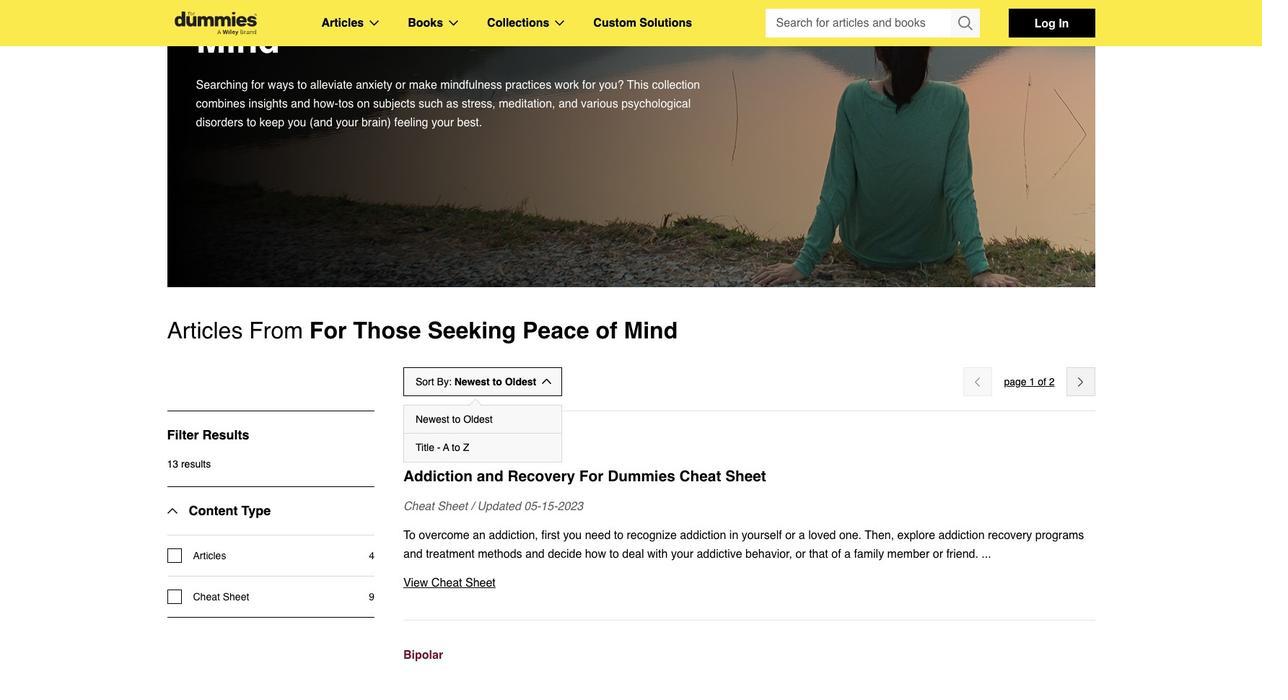 Task type: describe. For each thing, give the bounding box(es) containing it.
custom solutions
[[594, 17, 692, 30]]

best.
[[457, 116, 482, 129]]

page
[[1004, 376, 1027, 388]]

content type button
[[167, 487, 271, 535]]

programs
[[1036, 529, 1085, 542]]

2 for from the left
[[582, 79, 596, 92]]

peace inside for those seeking peace of mind
[[529, 0, 633, 17]]

cheat sheet / updated 05-15-2023
[[404, 500, 583, 513]]

various
[[581, 97, 618, 110]]

combines
[[196, 97, 245, 110]]

05-
[[524, 500, 541, 513]]

on
[[357, 97, 370, 110]]

psychological
[[622, 97, 691, 110]]

keep
[[260, 116, 285, 129]]

recovery
[[508, 468, 575, 485]]

and down work
[[559, 97, 578, 110]]

and down the "first"
[[526, 548, 545, 561]]

general
[[404, 440, 447, 453]]

subjects
[[373, 97, 416, 110]]

-
[[437, 442, 441, 453]]

title - a to z
[[416, 442, 469, 453]]

dummies
[[608, 468, 676, 485]]

and inside addiction and recovery for dummies cheat sheet link
[[477, 468, 504, 485]]

title - a to z button
[[404, 434, 562, 462]]

4
[[369, 550, 375, 562]]

decide
[[548, 548, 582, 561]]

to
[[404, 529, 416, 542]]

log
[[1035, 16, 1056, 30]]

a
[[443, 442, 449, 453]]

updated
[[477, 500, 521, 513]]

you inside the searching for ways to alleviate anxiety or make mindfulness practices work for you? this collection combines insights and how-tos on subjects such as stress, meditation, and various psychological disorders to keep you (and your brain) feeling your best.
[[288, 116, 306, 129]]

work
[[555, 79, 579, 92]]

newest to oldest
[[416, 414, 493, 425]]

of inside to overcome an addiction, first you need to recognize addiction in yourself or a loved one. then, explore addiction recovery programs and treatment methods and decide how to deal with your addictive behavior, or that of a family member or friend.
[[832, 548, 841, 561]]

open collections list image
[[555, 20, 565, 26]]

0 vertical spatial newest
[[455, 376, 490, 388]]

ways
[[268, 79, 294, 92]]

filter results
[[167, 427, 249, 443]]

log in link
[[1009, 9, 1095, 38]]

then,
[[865, 529, 894, 542]]

page 1 of 2 button
[[1004, 373, 1055, 391]]

page 1 of 2
[[1004, 376, 1055, 388]]

to left keep
[[247, 116, 256, 129]]

open article categories image
[[370, 20, 379, 26]]

yourself
[[742, 529, 782, 542]]

1 horizontal spatial your
[[432, 116, 454, 129]]

cheat sheet
[[193, 591, 249, 603]]

need
[[585, 529, 611, 542]]

to up "general addiction"
[[452, 414, 461, 425]]

title
[[416, 442, 435, 453]]

to right the ways
[[297, 79, 307, 92]]

those inside for those seeking peace of mind
[[264, 0, 370, 17]]

this
[[627, 79, 649, 92]]

sort by: newest to oldest
[[416, 376, 537, 388]]

behavior,
[[746, 548, 793, 561]]

addiction and recovery for dummies cheat sheet link
[[404, 466, 1095, 487]]

that
[[809, 548, 829, 561]]

9
[[369, 591, 375, 603]]

1 vertical spatial seeking
[[428, 317, 516, 344]]

0 vertical spatial oldest
[[505, 376, 537, 388]]

1 vertical spatial peace
[[523, 317, 589, 344]]

1
[[1030, 376, 1035, 388]]

view cheat sheet
[[404, 577, 496, 590]]

13
[[167, 458, 178, 470]]

your inside to overcome an addiction, first you need to recognize addiction in yourself or a loved one. then, explore addiction recovery programs and treatment methods and decide how to deal with your addictive behavior, or that of a family member or friend.
[[671, 548, 694, 561]]

articles for 4
[[193, 550, 226, 562]]

cookie consent banner dialog
[[0, 627, 1263, 679]]

such
[[419, 97, 443, 110]]

to right 'need'
[[614, 529, 624, 542]]

feeling
[[394, 116, 428, 129]]

custom solutions link
[[594, 14, 692, 32]]

solutions
[[640, 17, 692, 30]]

stress,
[[462, 97, 496, 110]]

0 horizontal spatial a
[[799, 529, 805, 542]]

methods
[[478, 548, 522, 561]]

you?
[[599, 79, 624, 92]]

view
[[404, 577, 428, 590]]

1 vertical spatial mind
[[624, 317, 678, 344]]

make
[[409, 79, 437, 92]]

results
[[181, 458, 211, 470]]

to overcome an addiction, first you need to recognize addiction in yourself or a loved one. then, explore addiction recovery programs and treatment methods and decide how to deal with your addictive behavior, or that of a family member or friend.
[[404, 529, 1085, 561]]

overcome
[[419, 529, 470, 542]]

for inside for those seeking peace of mind
[[196, 0, 254, 17]]

in
[[1059, 16, 1069, 30]]

addictive
[[697, 548, 743, 561]]

0 horizontal spatial your
[[336, 116, 358, 129]]

family
[[854, 548, 884, 561]]

recognize
[[627, 529, 677, 542]]

practices
[[505, 79, 552, 92]]



Task type: vqa. For each thing, say whether or not it's contained in the screenshot.
articles from for those seeking peace of mind
yes



Task type: locate. For each thing, give the bounding box(es) containing it.
newest up general
[[416, 414, 449, 425]]

and
[[291, 97, 310, 110], [559, 97, 578, 110], [477, 468, 504, 485], [404, 548, 423, 561], [526, 548, 545, 561]]

and down title - a to z button
[[477, 468, 504, 485]]

to up newest to oldest button
[[493, 376, 502, 388]]

insights
[[249, 97, 288, 110]]

1 vertical spatial articles
[[167, 317, 243, 344]]

recovery
[[988, 529, 1033, 542]]

15-
[[541, 500, 558, 513]]

and left how-
[[291, 97, 310, 110]]

collections
[[487, 17, 550, 30]]

treatment
[[426, 548, 475, 561]]

mind inside for those seeking peace of mind
[[196, 19, 280, 61]]

for those seeking peace of mind
[[196, 0, 677, 61]]

1 vertical spatial oldest
[[464, 414, 493, 425]]

0 horizontal spatial oldest
[[464, 414, 493, 425]]

addiction down -
[[404, 468, 473, 485]]

addiction down newest to oldest button
[[450, 440, 503, 453]]

view cheat sheet link
[[404, 574, 1095, 593]]

how
[[585, 548, 606, 561]]

0 vertical spatial articles
[[322, 17, 364, 30]]

0 vertical spatial those
[[264, 0, 370, 17]]

searching
[[196, 79, 248, 92]]

filter
[[167, 427, 199, 443]]

you left (and at the top of the page
[[288, 116, 306, 129]]

addiction up friend.
[[939, 529, 985, 542]]

2 addiction from the left
[[939, 529, 985, 542]]

those up the open article categories icon
[[264, 0, 370, 17]]

for
[[251, 79, 265, 92], [582, 79, 596, 92]]

log in
[[1035, 16, 1069, 30]]

newest inside newest to oldest button
[[416, 414, 449, 425]]

your down as
[[432, 116, 454, 129]]

logo image
[[167, 11, 264, 35]]

those
[[264, 0, 370, 17], [353, 317, 421, 344]]

0 vertical spatial a
[[799, 529, 805, 542]]

you inside to overcome an addiction, first you need to recognize addiction in yourself or a loved one. then, explore addiction recovery programs and treatment methods and decide how to deal with your addictive behavior, or that of a family member or friend.
[[563, 529, 582, 542]]

for
[[196, 0, 254, 17], [310, 317, 347, 344], [580, 468, 604, 485]]

0 horizontal spatial mind
[[196, 19, 280, 61]]

1 for from the left
[[251, 79, 265, 92]]

oldest inside newest to oldest button
[[464, 414, 493, 425]]

your down tos
[[336, 116, 358, 129]]

from
[[249, 317, 303, 344]]

and down to
[[404, 548, 423, 561]]

1 horizontal spatial addiction
[[939, 529, 985, 542]]

searching for ways to alleviate anxiety or make mindfulness practices work for you? this collection combines insights and how-tos on subjects such as stress, meditation, and various psychological disorders to keep you (and your brain) feeling your best.
[[196, 79, 700, 129]]

bipolar
[[404, 649, 443, 662]]

1 vertical spatial a
[[845, 548, 851, 561]]

sort
[[416, 376, 434, 388]]

0 vertical spatial you
[[288, 116, 306, 129]]

0 vertical spatial addiction
[[450, 440, 503, 453]]

1 vertical spatial addiction
[[404, 468, 473, 485]]

z
[[463, 442, 469, 453]]

general addiction link
[[404, 437, 1095, 455]]

one.
[[839, 529, 862, 542]]

oldest up newest to oldest button
[[505, 376, 537, 388]]

to
[[297, 79, 307, 92], [247, 116, 256, 129], [493, 376, 502, 388], [452, 414, 461, 425], [452, 442, 460, 453], [614, 529, 624, 542], [610, 548, 619, 561]]

you up decide
[[563, 529, 582, 542]]

1 vertical spatial newest
[[416, 414, 449, 425]]

articles for books
[[322, 17, 364, 30]]

0 horizontal spatial addiction
[[680, 529, 726, 542]]

tos
[[339, 97, 354, 110]]

first
[[542, 529, 560, 542]]

1 vertical spatial those
[[353, 317, 421, 344]]

those up "sort"
[[353, 317, 421, 344]]

or inside the searching for ways to alleviate anxiety or make mindfulness practices work for you? this collection combines insights and how-tos on subjects such as stress, meditation, and various psychological disorders to keep you (and your brain) feeling your best.
[[396, 79, 406, 92]]

0 horizontal spatial newest
[[416, 414, 449, 425]]

addiction and recovery for dummies cheat sheet
[[404, 468, 766, 485]]

brain)
[[362, 116, 391, 129]]

for up various
[[582, 79, 596, 92]]

of
[[643, 0, 677, 17], [596, 317, 618, 344], [1038, 376, 1047, 388], [832, 548, 841, 561]]

with
[[648, 548, 668, 561]]

13 results
[[167, 458, 211, 470]]

addiction
[[450, 440, 503, 453], [404, 468, 473, 485]]

Search for articles and books text field
[[766, 9, 953, 38]]

2 vertical spatial articles
[[193, 550, 226, 562]]

seeking up the sort by: newest to oldest
[[428, 317, 516, 344]]

disorders
[[196, 116, 243, 129]]

0 vertical spatial peace
[[529, 0, 633, 17]]

1 horizontal spatial for
[[310, 317, 347, 344]]

of inside button
[[1038, 376, 1047, 388]]

your
[[336, 116, 358, 129], [432, 116, 454, 129], [671, 548, 694, 561]]

1 addiction from the left
[[680, 529, 726, 542]]

(and
[[310, 116, 333, 129]]

or up subjects
[[396, 79, 406, 92]]

bipolar link
[[404, 646, 1095, 665]]

articles up the cheat sheet
[[193, 550, 226, 562]]

articles from for those seeking peace of mind
[[167, 317, 678, 344]]

oldest
[[505, 376, 537, 388], [464, 414, 493, 425]]

you
[[288, 116, 306, 129], [563, 529, 582, 542]]

mind
[[196, 19, 280, 61], [624, 317, 678, 344]]

in
[[730, 529, 739, 542]]

1 horizontal spatial for
[[582, 79, 596, 92]]

results
[[202, 427, 249, 443]]

your right with
[[671, 548, 694, 561]]

1 horizontal spatial a
[[845, 548, 851, 561]]

or up behavior,
[[786, 529, 796, 542]]

type
[[241, 503, 271, 518]]

anxiety
[[356, 79, 392, 92]]

an
[[473, 529, 486, 542]]

general addiction
[[404, 440, 503, 453]]

0 horizontal spatial for
[[196, 0, 254, 17]]

or left friend.
[[933, 548, 943, 561]]

for up the insights
[[251, 79, 265, 92]]

addiction,
[[489, 529, 538, 542]]

member
[[888, 548, 930, 561]]

1 horizontal spatial newest
[[455, 376, 490, 388]]

addiction
[[680, 529, 726, 542], [939, 529, 985, 542]]

explore
[[898, 529, 936, 542]]

1 horizontal spatial you
[[563, 529, 582, 542]]

addiction up addictive
[[680, 529, 726, 542]]

newest right by:
[[455, 376, 490, 388]]

books
[[408, 17, 443, 30]]

content type
[[189, 503, 271, 518]]

seeking inside for those seeking peace of mind
[[380, 0, 519, 17]]

2 horizontal spatial your
[[671, 548, 694, 561]]

meditation,
[[499, 97, 555, 110]]

deal
[[622, 548, 644, 561]]

a left loved in the bottom of the page
[[799, 529, 805, 542]]

1 vertical spatial you
[[563, 529, 582, 542]]

to right a
[[452, 442, 460, 453]]

of inside for those seeking peace of mind
[[643, 0, 677, 17]]

articles left from
[[167, 317, 243, 344]]

0 vertical spatial seeking
[[380, 0, 519, 17]]

or left that
[[796, 548, 806, 561]]

2
[[1049, 376, 1055, 388]]

open book categories image
[[449, 20, 458, 26]]

loved
[[809, 529, 836, 542]]

to right how
[[610, 548, 619, 561]]

seeking up open book categories image
[[380, 0, 519, 17]]

articles left the open article categories icon
[[322, 17, 364, 30]]

sheet
[[726, 468, 766, 485], [438, 500, 468, 513], [466, 577, 496, 590], [223, 591, 249, 603]]

0 vertical spatial for
[[196, 0, 254, 17]]

newest to oldest button
[[404, 406, 562, 434]]

how-
[[313, 97, 339, 110]]

/
[[471, 500, 474, 513]]

group
[[766, 9, 980, 38]]

1 vertical spatial for
[[310, 317, 347, 344]]

content
[[189, 503, 238, 518]]

collection
[[652, 79, 700, 92]]

0 horizontal spatial for
[[251, 79, 265, 92]]

2 vertical spatial for
[[580, 468, 604, 485]]

0 horizontal spatial you
[[288, 116, 306, 129]]

oldest up title - a to z button
[[464, 414, 493, 425]]

a down one.
[[845, 548, 851, 561]]

friend.
[[947, 548, 979, 561]]

1 horizontal spatial oldest
[[505, 376, 537, 388]]

2023
[[558, 500, 583, 513]]

0 vertical spatial mind
[[196, 19, 280, 61]]

2 horizontal spatial for
[[580, 468, 604, 485]]

1 horizontal spatial mind
[[624, 317, 678, 344]]



